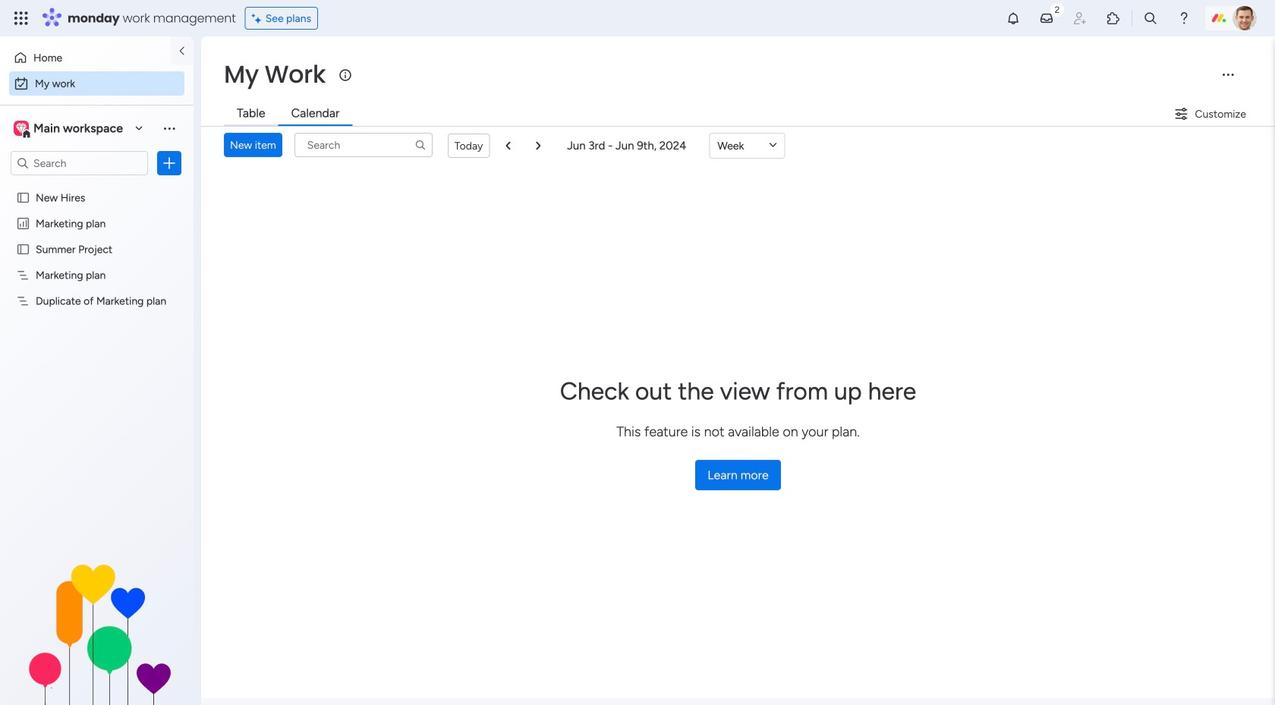 Task type: vqa. For each thing, say whether or not it's contained in the screenshot.
Search everything image
yes



Task type: locate. For each thing, give the bounding box(es) containing it.
see plans image
[[252, 10, 265, 27]]

notifications image
[[1006, 11, 1021, 26]]

0 horizontal spatial list arrow image
[[506, 141, 510, 151]]

lottie animation image
[[0, 552, 194, 705]]

select product image
[[14, 11, 29, 26]]

1 vertical spatial public board image
[[16, 242, 30, 256]]

update feed image
[[1039, 11, 1055, 26]]

menu image
[[162, 121, 177, 136]]

1 list arrow image from the left
[[506, 141, 510, 151]]

lottie animation element
[[0, 552, 194, 705]]

public board image up public dashboard image
[[16, 190, 30, 205]]

tab
[[224, 102, 278, 126], [278, 102, 353, 126]]

Search in workspace field
[[32, 154, 127, 172]]

list box
[[0, 182, 194, 519]]

0 vertical spatial public board image
[[16, 190, 30, 205]]

0 vertical spatial option
[[9, 46, 162, 70]]

2 public board image from the top
[[16, 242, 30, 256]]

monday marketplace image
[[1106, 11, 1121, 26]]

1 horizontal spatial list arrow image
[[536, 141, 541, 151]]

public board image
[[16, 190, 30, 205], [16, 242, 30, 256]]

2 image
[[1051, 1, 1064, 18]]

list arrow image
[[506, 141, 510, 151], [536, 141, 541, 151]]

terry turtle image
[[1233, 6, 1257, 30]]

tab list
[[224, 102, 353, 126]]

option
[[9, 46, 162, 70], [9, 71, 184, 96], [0, 184, 194, 187]]

None search field
[[294, 133, 433, 157]]

1 vertical spatial option
[[9, 71, 184, 96]]

public board image down public dashboard image
[[16, 242, 30, 256]]

search image
[[414, 139, 426, 151]]

Filter dashboard by text search field
[[294, 133, 433, 157]]



Task type: describe. For each thing, give the bounding box(es) containing it.
menu image
[[1221, 67, 1236, 82]]

1 tab from the left
[[224, 102, 278, 126]]

help image
[[1177, 11, 1192, 26]]

1 public board image from the top
[[16, 190, 30, 205]]

2 vertical spatial option
[[0, 184, 194, 187]]

2 tab from the left
[[278, 102, 353, 126]]

search everything image
[[1143, 11, 1159, 26]]

2 list arrow image from the left
[[536, 141, 541, 151]]

options image
[[162, 155, 177, 171]]

workspace selection element
[[11, 102, 131, 155]]

public dashboard image
[[16, 216, 30, 231]]



